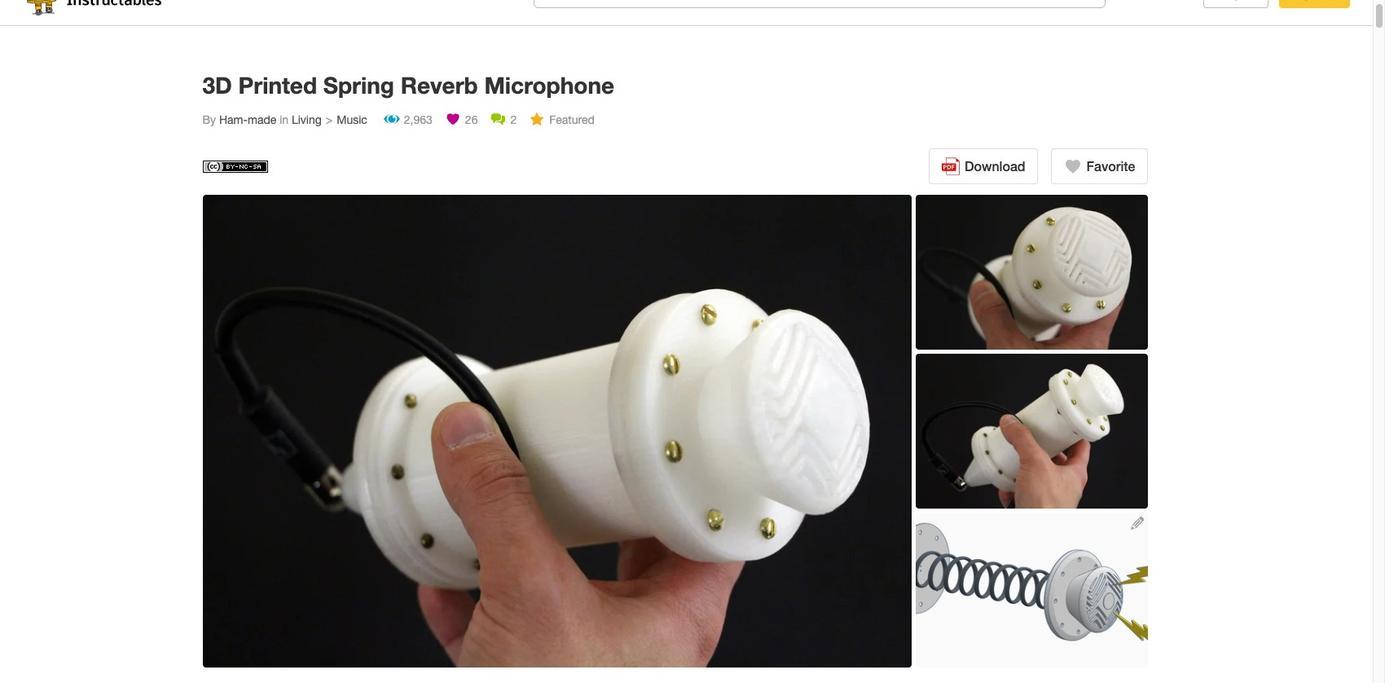 Task type: describe. For each thing, give the bounding box(es) containing it.
download button
[[929, 148, 1038, 184]]

license image
[[203, 160, 268, 172]]

by ham-made in living
[[203, 113, 322, 126]]

Search search field
[[539, 0, 1048, 4]]

by
[[203, 113, 216, 126]]

favorite
[[1087, 158, 1136, 174]]

26
[[465, 113, 478, 126]]

2
[[511, 113, 517, 126]]

in
[[280, 113, 289, 126]]

ham-
[[219, 113, 248, 126]]

download
[[965, 158, 1026, 174]]

spring
[[324, 72, 395, 99]]

music link
[[322, 113, 368, 126]]

living link
[[292, 113, 322, 126]]



Task type: vqa. For each thing, say whether or not it's contained in the screenshot.
"policy."
no



Task type: locate. For each thing, give the bounding box(es) containing it.
featured
[[550, 113, 595, 126]]

microphone
[[485, 72, 615, 99]]

printed
[[239, 72, 317, 99]]

reverb
[[401, 72, 478, 99]]

favorite button
[[1051, 148, 1148, 184]]

living
[[292, 113, 322, 126]]

ham-made link
[[219, 113, 277, 126]]

3d printed spring reverb microphone
[[203, 72, 615, 99]]

3d
[[203, 72, 232, 99]]

made
[[248, 113, 277, 126]]

music
[[337, 113, 368, 126]]

2,963
[[404, 113, 433, 126]]

3d printed spring reverb microphone image
[[203, 194, 912, 667], [916, 194, 1148, 349], [916, 353, 1148, 508], [916, 512, 1148, 667]]



